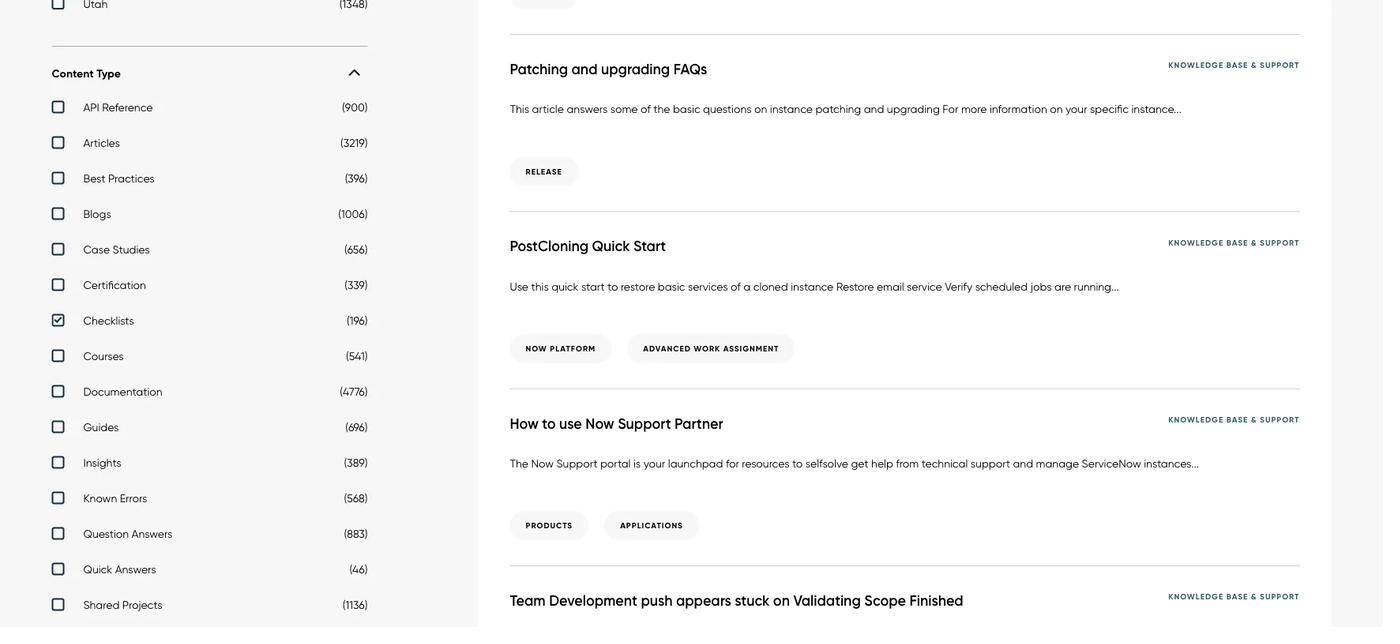 Task type: vqa. For each thing, say whether or not it's contained in the screenshot.
3rd Knowledge
yes



Task type: locate. For each thing, give the bounding box(es) containing it.
on
[[755, 102, 768, 116], [1050, 102, 1063, 116], [774, 592, 790, 610]]

1 horizontal spatial on
[[774, 592, 790, 610]]

quick answers
[[83, 563, 156, 576]]

to left selfsolve
[[793, 457, 803, 470]]

work
[[694, 344, 721, 354]]

postcloning
[[510, 237, 589, 255]]

on right questions
[[755, 102, 768, 116]]

1 vertical spatial answers
[[115, 563, 156, 576]]

0 vertical spatial of
[[641, 102, 651, 116]]

answers up projects
[[115, 563, 156, 576]]

now
[[526, 344, 547, 354], [586, 415, 615, 432], [531, 457, 554, 470]]

servicenow
[[1082, 457, 1142, 470]]

(339)
[[345, 279, 368, 292]]

1 vertical spatial and
[[864, 102, 885, 116]]

0 horizontal spatial quick
[[83, 563, 112, 576]]

knowledge for postcloning quick start
[[1169, 237, 1224, 248]]

2 vertical spatial now
[[531, 457, 554, 470]]

1 knowledge from the top
[[1169, 60, 1224, 70]]

1 horizontal spatial your
[[1066, 102, 1088, 116]]

your
[[1066, 102, 1088, 116], [644, 457, 666, 470]]

basic right restore
[[658, 280, 686, 293]]

is
[[634, 457, 641, 470]]

email
[[877, 280, 905, 293]]

0 horizontal spatial of
[[641, 102, 651, 116]]

use this quick start to restore basic services of a cloned instance restore email service verify scheduled jobs are running...
[[510, 280, 1119, 293]]

this
[[531, 280, 549, 293]]

on right information at the top right of the page
[[1050, 102, 1063, 116]]

to left use
[[542, 415, 556, 432]]

2 knowledge base & support from the top
[[1169, 237, 1300, 248]]

launchpad
[[668, 457, 723, 470]]

basic right the
[[673, 102, 701, 116]]

1 horizontal spatial quick
[[592, 237, 630, 255]]

restore
[[621, 280, 655, 293]]

on right "stuck"
[[774, 592, 790, 610]]

knowledge
[[1169, 60, 1224, 70], [1169, 237, 1224, 248], [1169, 415, 1224, 425], [1169, 592, 1224, 602]]

certification
[[83, 279, 146, 292]]

a
[[744, 280, 751, 293]]

help
[[872, 457, 894, 470]]

3 knowledge from the top
[[1169, 415, 1224, 425]]

case studies
[[83, 243, 150, 256]]

manage
[[1036, 457, 1080, 470]]

1 knowledge base & support from the top
[[1169, 60, 1300, 70]]

4 knowledge base & support from the top
[[1169, 592, 1300, 602]]

now platform
[[526, 344, 596, 354]]

0 vertical spatial now
[[526, 344, 547, 354]]

0 vertical spatial basic
[[673, 102, 701, 116]]

content
[[52, 66, 94, 80]]

your right is
[[644, 457, 666, 470]]

& for team development push appears stuck on validating scope finished
[[1252, 592, 1258, 602]]

and
[[572, 60, 598, 78], [864, 102, 885, 116], [1013, 457, 1034, 470]]

support for how to use now support  partner
[[1260, 415, 1300, 425]]

1 base from the top
[[1227, 60, 1249, 70]]

jobs
[[1031, 280, 1052, 293]]

1 horizontal spatial and
[[864, 102, 885, 116]]

to
[[608, 280, 618, 293], [542, 415, 556, 432], [793, 457, 803, 470]]

0 vertical spatial answers
[[132, 527, 173, 541]]

2 horizontal spatial on
[[1050, 102, 1063, 116]]

upgrading up some
[[601, 60, 670, 78]]

knowledge base & support
[[1169, 60, 1300, 70], [1169, 237, 1300, 248], [1169, 415, 1300, 425], [1169, 592, 1300, 602]]

now left the platform
[[526, 344, 547, 354]]

0 vertical spatial and
[[572, 60, 598, 78]]

products
[[526, 521, 573, 531]]

quick left 'start'
[[592, 237, 630, 255]]

to right start on the left top of the page
[[608, 280, 618, 293]]

guides
[[83, 421, 119, 434]]

knowledge for how to use now support  partner
[[1169, 415, 1224, 425]]

base for how to use now support  partner
[[1227, 415, 1249, 425]]

upgrading left for
[[887, 102, 940, 116]]

4 base from the top
[[1227, 592, 1249, 602]]

basic for upgrading
[[673, 102, 701, 116]]

and right patching
[[864, 102, 885, 116]]

0 horizontal spatial to
[[542, 415, 556, 432]]

for
[[943, 102, 959, 116]]

1 vertical spatial upgrading
[[887, 102, 940, 116]]

0 horizontal spatial and
[[572, 60, 598, 78]]

instance left patching
[[770, 102, 813, 116]]

insights
[[83, 456, 121, 470]]

resources
[[742, 457, 790, 470]]

the
[[654, 102, 670, 116]]

4 & from the top
[[1252, 592, 1258, 602]]

&
[[1252, 60, 1258, 70], [1252, 237, 1258, 248], [1252, 415, 1258, 425], [1252, 592, 1258, 602]]

errors
[[120, 492, 147, 505]]

(883)
[[344, 527, 368, 541]]

2 knowledge from the top
[[1169, 237, 1224, 248]]

0 vertical spatial quick
[[592, 237, 630, 255]]

this article answers some of the basic questions on instance patching and upgrading for more information on your specific instance...
[[510, 102, 1182, 116]]

applications
[[620, 521, 683, 531]]

1 horizontal spatial to
[[608, 280, 618, 293]]

3 knowledge base & support from the top
[[1169, 415, 1300, 425]]

answers
[[132, 527, 173, 541], [115, 563, 156, 576]]

0 vertical spatial upgrading
[[601, 60, 670, 78]]

2 & from the top
[[1252, 237, 1258, 248]]

how to use now support  partner link
[[510, 415, 755, 433]]

of left a
[[731, 280, 741, 293]]

(196)
[[347, 314, 368, 328]]

(46)
[[350, 563, 368, 576]]

& for how to use now support  partner
[[1252, 415, 1258, 425]]

instance right the cloned
[[791, 280, 834, 293]]

answers down errors
[[132, 527, 173, 541]]

best
[[83, 172, 105, 185]]

2 base from the top
[[1227, 237, 1249, 248]]

specific
[[1091, 102, 1129, 116]]

verify
[[945, 280, 973, 293]]

basic for start
[[658, 280, 686, 293]]

2 horizontal spatial to
[[793, 457, 803, 470]]

partner
[[675, 415, 723, 432]]

and up "answers"
[[572, 60, 598, 78]]

0 vertical spatial your
[[1066, 102, 1088, 116]]

instances...
[[1144, 457, 1200, 470]]

support for patching and upgrading faqs
[[1260, 60, 1300, 70]]

knowledge base & support for postcloning quick start
[[1169, 237, 1300, 248]]

answers for quick answers
[[115, 563, 156, 576]]

and right support
[[1013, 457, 1034, 470]]

article
[[532, 102, 564, 116]]

postcloning quick start
[[510, 237, 666, 255]]

& for patching and upgrading faqs
[[1252, 60, 1258, 70]]

team development push appears stuck on validating scope finished
[[510, 592, 964, 610]]

2 vertical spatial and
[[1013, 457, 1034, 470]]

release
[[526, 166, 562, 177]]

now right use
[[586, 415, 615, 432]]

3 base from the top
[[1227, 415, 1249, 425]]

1 & from the top
[[1252, 60, 1258, 70]]

service
[[907, 280, 942, 293]]

1 horizontal spatial of
[[731, 280, 741, 293]]

None checkbox
[[52, 101, 368, 118], [52, 172, 368, 189], [52, 243, 368, 260], [52, 314, 368, 332], [52, 385, 368, 403], [52, 456, 368, 474], [52, 527, 368, 545], [52, 563, 368, 580], [52, 599, 368, 616], [52, 101, 368, 118], [52, 172, 368, 189], [52, 243, 368, 260], [52, 314, 368, 332], [52, 385, 368, 403], [52, 456, 368, 474], [52, 527, 368, 545], [52, 563, 368, 580], [52, 599, 368, 616]]

4 knowledge from the top
[[1169, 592, 1224, 602]]

quick up shared
[[83, 563, 112, 576]]

shared projects
[[83, 599, 162, 612]]

quick inside postcloning quick start link
[[592, 237, 630, 255]]

are
[[1055, 280, 1072, 293]]

None checkbox
[[52, 0, 368, 14], [52, 136, 368, 154], [52, 207, 368, 225], [52, 279, 368, 296], [52, 350, 368, 367], [52, 421, 368, 438], [52, 492, 368, 509], [52, 0, 368, 14], [52, 136, 368, 154], [52, 207, 368, 225], [52, 279, 368, 296], [52, 350, 368, 367], [52, 421, 368, 438], [52, 492, 368, 509]]

now right the
[[531, 457, 554, 470]]

cloned
[[754, 280, 788, 293]]

patching and upgrading faqs link
[[510, 60, 739, 79]]

use
[[510, 280, 529, 293]]

3 & from the top
[[1252, 415, 1258, 425]]

your left specific
[[1066, 102, 1088, 116]]

start
[[634, 237, 666, 255]]

case
[[83, 243, 110, 256]]

1 vertical spatial basic
[[658, 280, 686, 293]]

0 horizontal spatial upgrading
[[601, 60, 670, 78]]

answers
[[567, 102, 608, 116]]

finished
[[910, 592, 964, 610]]

basic
[[673, 102, 701, 116], [658, 280, 686, 293]]

of left the
[[641, 102, 651, 116]]

patching
[[816, 102, 862, 116]]

support
[[1260, 60, 1300, 70], [1260, 237, 1300, 248], [618, 415, 671, 432], [1260, 415, 1300, 425], [557, 457, 598, 470], [1260, 592, 1300, 602]]

1 vertical spatial to
[[542, 415, 556, 432]]

scheduled
[[976, 280, 1028, 293]]

known
[[83, 492, 117, 505]]

1 vertical spatial now
[[586, 415, 615, 432]]

0 horizontal spatial on
[[755, 102, 768, 116]]

api
[[83, 101, 99, 114]]

stuck
[[735, 592, 770, 610]]

0 horizontal spatial your
[[644, 457, 666, 470]]



Task type: describe. For each thing, give the bounding box(es) containing it.
(900)
[[342, 101, 368, 114]]

more
[[962, 102, 987, 116]]

question
[[83, 527, 129, 541]]

projects
[[122, 599, 162, 612]]

support for postcloning quick start
[[1260, 237, 1300, 248]]

postcloning quick start link
[[510, 237, 698, 256]]

(389)
[[344, 456, 368, 470]]

knowledge base & support for team development push appears stuck on validating scope finished
[[1169, 592, 1300, 602]]

1 vertical spatial quick
[[83, 563, 112, 576]]

1 vertical spatial instance
[[791, 280, 834, 293]]

1 horizontal spatial upgrading
[[887, 102, 940, 116]]

(396)
[[345, 172, 368, 185]]

question answers
[[83, 527, 173, 541]]

now inside the how to use now support  partner link
[[586, 415, 615, 432]]

on inside 'team development push appears stuck on validating scope finished' link
[[774, 592, 790, 610]]

faqs
[[674, 60, 708, 78]]

blogs
[[83, 207, 111, 221]]

restore
[[837, 280, 874, 293]]

1 vertical spatial your
[[644, 457, 666, 470]]

validating
[[794, 592, 861, 610]]

& for postcloning quick start
[[1252, 237, 1258, 248]]

for
[[726, 457, 740, 470]]

information
[[990, 102, 1048, 116]]

(541)
[[346, 350, 368, 363]]

from
[[896, 457, 919, 470]]

1 vertical spatial of
[[731, 280, 741, 293]]

2 horizontal spatial and
[[1013, 457, 1034, 470]]

patching
[[510, 60, 568, 78]]

knowledge base & support for how to use now support  partner
[[1169, 415, 1300, 425]]

how
[[510, 415, 539, 432]]

assignment
[[724, 344, 780, 354]]

appears
[[676, 592, 732, 610]]

practices
[[108, 172, 155, 185]]

reference
[[102, 101, 153, 114]]

base for postcloning quick start
[[1227, 237, 1249, 248]]

(1136)
[[343, 599, 368, 612]]

articles
[[83, 136, 120, 150]]

(4776)
[[340, 385, 368, 399]]

scope
[[865, 592, 906, 610]]

known errors
[[83, 492, 147, 505]]

(656)
[[344, 243, 368, 256]]

base for patching and upgrading faqs
[[1227, 60, 1249, 70]]

development
[[549, 592, 638, 610]]

knowledge for patching and upgrading faqs
[[1169, 60, 1224, 70]]

studies
[[113, 243, 150, 256]]

running...
[[1074, 280, 1119, 293]]

base for team development push appears stuck on validating scope finished
[[1227, 592, 1249, 602]]

content type
[[52, 66, 121, 80]]

type
[[97, 66, 121, 80]]

quick
[[552, 280, 579, 293]]

(3219)
[[341, 136, 368, 150]]

support
[[971, 457, 1011, 470]]

0 vertical spatial to
[[608, 280, 618, 293]]

push
[[641, 592, 673, 610]]

selfsolve
[[806, 457, 849, 470]]

patching and upgrading faqs
[[510, 60, 708, 78]]

knowledge for team development push appears stuck on validating scope finished
[[1169, 592, 1224, 602]]

the now support portal is your launchpad for resources to selfsolve get help from technical support and manage servicenow instances...
[[510, 457, 1200, 470]]

2 vertical spatial to
[[793, 457, 803, 470]]

platform
[[550, 344, 596, 354]]

services
[[688, 280, 728, 293]]

(568)
[[344, 492, 368, 505]]

advanced work assignment
[[643, 344, 780, 354]]

portal
[[601, 457, 631, 470]]

api reference
[[83, 101, 153, 114]]

start
[[582, 280, 605, 293]]

shared
[[83, 599, 120, 612]]

(1006)
[[338, 207, 368, 221]]

answers for question answers
[[132, 527, 173, 541]]

questions
[[703, 102, 752, 116]]

team
[[510, 592, 546, 610]]

courses
[[83, 350, 124, 363]]

checklists
[[83, 314, 134, 328]]

team development push appears stuck on validating scope finished link
[[510, 592, 995, 611]]

knowledge base & support for patching and upgrading faqs
[[1169, 60, 1300, 70]]

the
[[510, 457, 529, 470]]

documentation
[[83, 385, 162, 399]]

0 vertical spatial instance
[[770, 102, 813, 116]]

(696)
[[345, 421, 368, 434]]

how to use now support  partner
[[510, 415, 723, 432]]

technical
[[922, 457, 968, 470]]

some
[[611, 102, 638, 116]]

support for team development push appears stuck on validating scope finished
[[1260, 592, 1300, 602]]

this
[[510, 102, 530, 116]]



